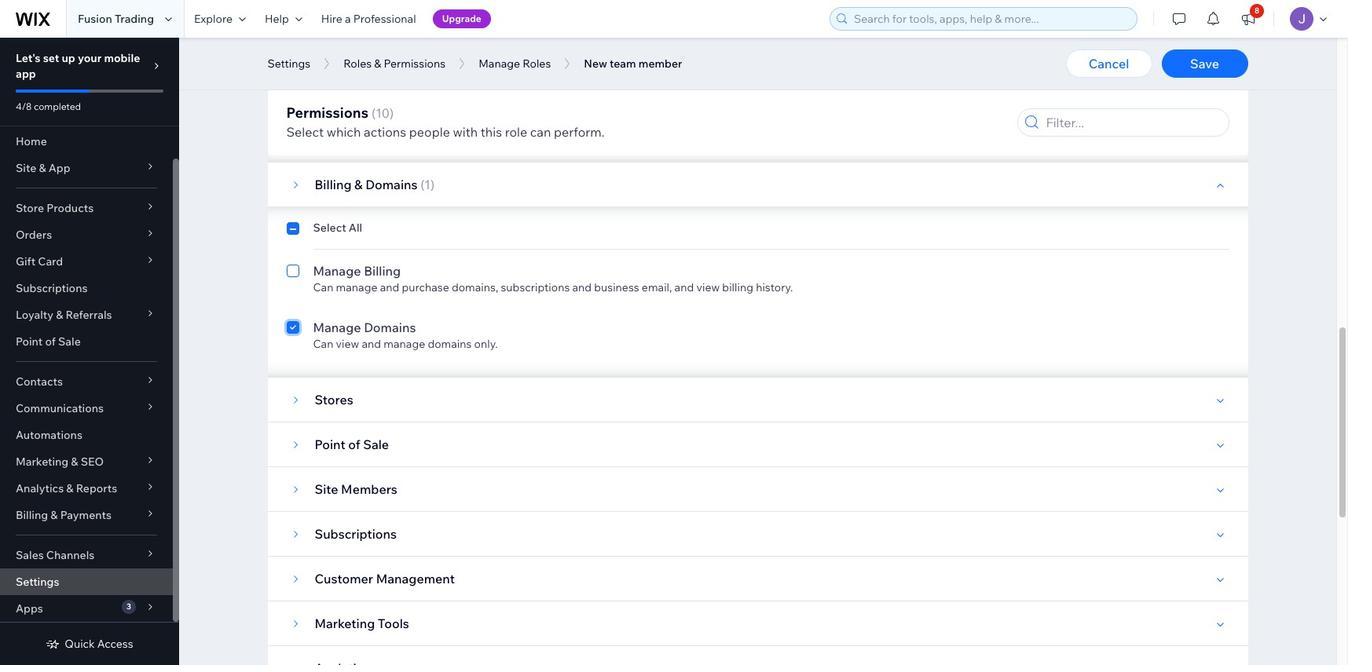Task type: vqa. For each thing, say whether or not it's contained in the screenshot.
the bottommost ARE
no



Task type: locate. For each thing, give the bounding box(es) containing it.
point down stores
[[315, 437, 346, 453]]

save
[[1191, 56, 1220, 72]]

& up all
[[354, 177, 363, 193]]

upgrade
[[442, 13, 482, 24]]

can up stores
[[313, 337, 334, 351]]

manage for indexes
[[313, 48, 361, 64]]

settings inside button
[[268, 57, 311, 71]]

1 vertical spatial subscriptions
[[315, 527, 397, 542]]

contacts button
[[0, 369, 173, 395]]

1 vertical spatial settings
[[16, 575, 59, 589]]

of down loyalty & referrals
[[45, 335, 56, 349]]

& inside billing & payments popup button
[[51, 508, 58, 523]]

1 horizontal spatial of
[[348, 437, 360, 453]]

can inside manage collections can add, delete and modify fields for all collections.
[[313, 122, 334, 136]]

marketing & seo
[[16, 455, 104, 469]]

sale up members
[[363, 437, 389, 453]]

roles & permissions button
[[336, 52, 454, 75]]

manage for domains
[[313, 320, 361, 336]]

point of sale link
[[0, 328, 173, 355]]

1 horizontal spatial billing
[[315, 177, 352, 193]]

0 vertical spatial point of sale
[[16, 335, 81, 349]]

settings
[[268, 57, 311, 71], [16, 575, 59, 589]]

1 horizontal spatial all
[[503, 122, 515, 136]]

0 horizontal spatial for
[[457, 65, 471, 79]]

billing inside popup button
[[16, 508, 48, 523]]

) inside permissions ( 10 ) select which actions people with this role can perform.
[[390, 105, 394, 121]]

completed
[[34, 101, 81, 112]]

manage inside manage indexes can add and delete indexes for all collections.
[[313, 48, 361, 64]]

0 vertical spatial manage
[[336, 281, 378, 295]]

cancel button
[[1066, 50, 1152, 78]]

0 vertical spatial (
[[372, 105, 376, 121]]

manage left 'domains'
[[384, 337, 425, 351]]

1 vertical spatial permissions
[[286, 104, 369, 122]]

permissions ( 10 ) select which actions people with this role can perform.
[[286, 104, 605, 140]]

manage inside manage collections can add, delete and modify fields for all collections.
[[313, 105, 361, 120]]

manage down the select all
[[313, 263, 361, 279]]

permissions
[[384, 57, 446, 71], [286, 104, 369, 122]]

manage down 'upgrade' button on the left top
[[479, 57, 520, 71]]

1 horizontal spatial (
[[421, 177, 425, 193]]

billing inside manage billing can manage and purchase domains, subscriptions and business email, and view billing history.
[[364, 263, 401, 279]]

can for manage billing
[[313, 281, 334, 295]]

products
[[47, 201, 94, 215]]

collections. inside manage collections can add, delete and modify fields for all collections.
[[517, 122, 575, 136]]

1 vertical spatial of
[[348, 437, 360, 453]]

Filter... field
[[1042, 109, 1224, 136]]

manage up stores
[[313, 320, 361, 336]]

1 vertical spatial marketing
[[315, 616, 375, 632]]

a
[[345, 12, 351, 26]]

communications
[[16, 402, 104, 416]]

0 vertical spatial view
[[697, 281, 720, 295]]

manage up add,
[[313, 105, 361, 120]]

( down people
[[421, 177, 425, 193]]

delete down 10
[[361, 122, 393, 136]]

1 horizontal spatial )
[[431, 177, 435, 193]]

0 vertical spatial point
[[16, 335, 43, 349]]

& left reports
[[66, 482, 74, 496]]

save button
[[1162, 50, 1248, 78]]

0 vertical spatial delete
[[380, 65, 412, 79]]

let's
[[16, 51, 41, 65]]

all right this
[[503, 122, 515, 136]]

all right indexes
[[473, 65, 485, 79]]

0 horizontal spatial settings
[[16, 575, 59, 589]]

only.
[[474, 337, 498, 351]]

0 vertical spatial )
[[390, 105, 394, 121]]

1 horizontal spatial view
[[697, 281, 720, 295]]

subscriptions link
[[0, 275, 173, 302]]

None checkbox
[[286, 46, 299, 79], [286, 103, 299, 136], [286, 262, 299, 295], [286, 46, 299, 79], [286, 103, 299, 136], [286, 262, 299, 295]]

1 vertical spatial sale
[[363, 437, 389, 453]]

point of sale
[[16, 335, 81, 349], [315, 437, 389, 453]]

Search for tools, apps, help & more... field
[[850, 8, 1132, 30]]

billing & payments button
[[0, 502, 173, 529]]

subscriptions down 'card'
[[16, 281, 88, 295]]

1 vertical spatial domains
[[364, 320, 416, 336]]

0 vertical spatial billing
[[315, 177, 352, 193]]

point of sale down loyalty
[[16, 335, 81, 349]]

& inside site & app "popup button"
[[39, 161, 46, 175]]

1 horizontal spatial permissions
[[384, 57, 446, 71]]

can down the select all
[[313, 281, 334, 295]]

actions
[[364, 124, 406, 140]]

can inside manage billing can manage and purchase domains, subscriptions and business email, and view billing history.
[[313, 281, 334, 295]]

sale
[[58, 335, 81, 349], [363, 437, 389, 453]]

tools
[[378, 616, 409, 632]]

1 vertical spatial billing
[[364, 263, 401, 279]]

0 horizontal spatial point
[[16, 335, 43, 349]]

0 vertical spatial settings
[[268, 57, 311, 71]]

for left "role"
[[487, 122, 501, 136]]

and inside manage domains can view and manage domains only.
[[362, 337, 381, 351]]

4 can from the top
[[313, 337, 334, 351]]

billing for billing & payments
[[16, 508, 48, 523]]

marketing
[[16, 455, 69, 469], [315, 616, 375, 632]]

for inside manage collections can add, delete and modify fields for all collections.
[[487, 122, 501, 136]]

1 vertical spatial site
[[315, 482, 338, 497]]

1 horizontal spatial sale
[[363, 437, 389, 453]]

0 horizontal spatial marketing
[[16, 455, 69, 469]]

) down people
[[431, 177, 435, 193]]

collections. up "role"
[[487, 65, 545, 79]]

1 vertical spatial manage
[[384, 337, 425, 351]]

can left add,
[[313, 122, 334, 136]]

None checkbox
[[286, 221, 299, 240], [286, 318, 299, 351], [286, 221, 299, 240], [286, 318, 299, 351]]

& right add
[[374, 57, 381, 71]]

domains inside manage domains can view and manage domains only.
[[364, 320, 416, 336]]

and down collections
[[396, 122, 415, 136]]

new team member button
[[576, 52, 690, 75]]

view
[[697, 281, 720, 295], [336, 337, 359, 351]]

all
[[349, 221, 362, 235]]

point
[[16, 335, 43, 349], [315, 437, 346, 453]]

loyalty & referrals
[[16, 308, 112, 322]]

1 vertical spatial (
[[421, 177, 425, 193]]

1 can from the top
[[313, 65, 334, 79]]

and right add
[[358, 65, 378, 79]]

1 horizontal spatial point of sale
[[315, 437, 389, 453]]

site inside "popup button"
[[16, 161, 36, 175]]

marketing inside dropdown button
[[16, 455, 69, 469]]

delete inside manage indexes can add and delete indexes for all collections.
[[380, 65, 412, 79]]

billing up the select all
[[315, 177, 352, 193]]

0 horizontal spatial (
[[372, 105, 376, 121]]

settings for settings link
[[16, 575, 59, 589]]

marketing tools
[[315, 616, 409, 632]]

domains
[[428, 337, 472, 351]]

0 vertical spatial site
[[16, 161, 36, 175]]

settings down sales
[[16, 575, 59, 589]]

1 horizontal spatial manage
[[384, 337, 425, 351]]

1 vertical spatial point of sale
[[315, 437, 389, 453]]

( inside permissions ( 10 ) select which actions people with this role can perform.
[[372, 105, 376, 121]]

1 horizontal spatial for
[[487, 122, 501, 136]]

& inside roles & permissions button
[[374, 57, 381, 71]]

) up actions
[[390, 105, 394, 121]]

0 vertical spatial select
[[286, 124, 324, 140]]

all
[[473, 65, 485, 79], [503, 122, 515, 136]]

1 horizontal spatial settings
[[268, 57, 311, 71]]

1 vertical spatial view
[[336, 337, 359, 351]]

select
[[286, 124, 324, 140], [313, 221, 346, 235]]

hire a professional link
[[312, 0, 426, 38]]

2 can from the top
[[313, 122, 334, 136]]

1 roles from the left
[[344, 57, 372, 71]]

domains left 1
[[366, 177, 418, 193]]

of
[[45, 335, 56, 349], [348, 437, 360, 453]]

manage inside manage domains can view and manage domains only.
[[313, 320, 361, 336]]

roles inside roles & permissions button
[[344, 57, 372, 71]]

1 vertical spatial for
[[487, 122, 501, 136]]

point down loyalty
[[16, 335, 43, 349]]

3 can from the top
[[313, 281, 334, 295]]

0 vertical spatial permissions
[[384, 57, 446, 71]]

marketing down customer
[[315, 616, 375, 632]]

0 vertical spatial collections.
[[487, 65, 545, 79]]

and left 'domains'
[[362, 337, 381, 351]]

& inside loyalty & referrals dropdown button
[[56, 308, 63, 322]]

subscriptions down site members
[[315, 527, 397, 542]]

1 vertical spatial )
[[431, 177, 435, 193]]

0 horizontal spatial point of sale
[[16, 335, 81, 349]]

10
[[376, 105, 390, 121]]

members
[[341, 482, 398, 497]]

for right indexes
[[457, 65, 471, 79]]

manage
[[336, 281, 378, 295], [384, 337, 425, 351]]

manage inside manage billing can manage and purchase domains, subscriptions and business email, and view billing history.
[[313, 263, 361, 279]]

2 roles from the left
[[523, 57, 551, 71]]

can inside manage indexes can add and delete indexes for all collections.
[[313, 65, 334, 79]]

site & app
[[16, 161, 70, 175]]

roles down a
[[344, 57, 372, 71]]

& for seo
[[71, 455, 78, 469]]

0 vertical spatial of
[[45, 335, 56, 349]]

delete
[[380, 65, 412, 79], [361, 122, 393, 136]]

team
[[610, 57, 636, 71]]

and left the business
[[572, 281, 592, 295]]

0 vertical spatial subscriptions
[[16, 281, 88, 295]]

& left app
[[39, 161, 46, 175]]

0 vertical spatial all
[[473, 65, 485, 79]]

0 horizontal spatial sale
[[58, 335, 81, 349]]

& inside marketing & seo dropdown button
[[71, 455, 78, 469]]

marketing up analytics at left bottom
[[16, 455, 69, 469]]

0 vertical spatial sale
[[58, 335, 81, 349]]

select left all
[[313, 221, 346, 235]]

perform.
[[554, 124, 605, 140]]

collections. right this
[[517, 122, 575, 136]]

& for permissions
[[374, 57, 381, 71]]

1 vertical spatial collections.
[[517, 122, 575, 136]]

manage up add
[[313, 48, 361, 64]]

0 horizontal spatial all
[[473, 65, 485, 79]]

0 vertical spatial marketing
[[16, 455, 69, 469]]

1 horizontal spatial site
[[315, 482, 338, 497]]

( up actions
[[372, 105, 376, 121]]

view inside manage domains can view and manage domains only.
[[336, 337, 359, 351]]

home link
[[0, 128, 173, 155]]

set
[[43, 51, 59, 65]]

sale down loyalty & referrals
[[58, 335, 81, 349]]

billing & domains ( 1 )
[[315, 177, 435, 193]]

0 horizontal spatial of
[[45, 335, 56, 349]]

& right loyalty
[[56, 308, 63, 322]]

& left seo
[[71, 455, 78, 469]]

and inside manage collections can add, delete and modify fields for all collections.
[[396, 122, 415, 136]]

your
[[78, 51, 102, 65]]

& inside analytics & reports dropdown button
[[66, 482, 74, 496]]

select left which
[[286, 124, 324, 140]]

site left members
[[315, 482, 338, 497]]

manage roles button
[[471, 52, 559, 75]]

subscriptions
[[16, 281, 88, 295], [315, 527, 397, 542]]

site down home at the top of the page
[[16, 161, 36, 175]]

marketing for marketing & seo
[[16, 455, 69, 469]]

0 horizontal spatial billing
[[16, 508, 48, 523]]

can left add
[[313, 65, 334, 79]]

billing up manage domains can view and manage domains only.
[[364, 263, 401, 279]]

fusion
[[78, 12, 112, 26]]

purchase
[[402, 281, 449, 295]]

1 vertical spatial delete
[[361, 122, 393, 136]]

view up stores
[[336, 337, 359, 351]]

1 vertical spatial all
[[503, 122, 515, 136]]

1 horizontal spatial roles
[[523, 57, 551, 71]]

and
[[358, 65, 378, 79], [396, 122, 415, 136], [380, 281, 399, 295], [572, 281, 592, 295], [675, 281, 694, 295], [362, 337, 381, 351]]

0 vertical spatial for
[[457, 65, 471, 79]]

roles left new
[[523, 57, 551, 71]]

quick access
[[65, 637, 133, 651]]

collections
[[364, 105, 431, 120]]

settings for settings button
[[268, 57, 311, 71]]

settings link
[[0, 569, 173, 596]]

point of sale up site members
[[315, 437, 389, 453]]

orders
[[16, 228, 52, 242]]

2 vertical spatial billing
[[16, 508, 48, 523]]

1 horizontal spatial marketing
[[315, 616, 375, 632]]

gift
[[16, 255, 35, 269]]

settings inside sidebar element
[[16, 575, 59, 589]]

0 horizontal spatial site
[[16, 161, 36, 175]]

can inside manage domains can view and manage domains only.
[[313, 337, 334, 351]]

manage down all
[[336, 281, 378, 295]]

0 horizontal spatial roles
[[344, 57, 372, 71]]

sales
[[16, 549, 44, 563]]

for
[[457, 65, 471, 79], [487, 122, 501, 136]]

roles inside manage roles button
[[523, 57, 551, 71]]

quick
[[65, 637, 95, 651]]

and inside manage indexes can add and delete indexes for all collections.
[[358, 65, 378, 79]]

&
[[374, 57, 381, 71], [39, 161, 46, 175], [354, 177, 363, 193], [56, 308, 63, 322], [71, 455, 78, 469], [66, 482, 74, 496], [51, 508, 58, 523]]

apps
[[16, 602, 43, 616]]

settings down help button
[[268, 57, 311, 71]]

add
[[336, 65, 356, 79]]

1 horizontal spatial point
[[315, 437, 346, 453]]

0 horizontal spatial view
[[336, 337, 359, 351]]

view left billing
[[697, 281, 720, 295]]

for inside manage indexes can add and delete indexes for all collections.
[[457, 65, 471, 79]]

select all
[[313, 221, 362, 235]]

1 vertical spatial point
[[315, 437, 346, 453]]

of up site members
[[348, 437, 360, 453]]

0 horizontal spatial manage
[[336, 281, 378, 295]]

and right email,
[[675, 281, 694, 295]]

history.
[[756, 281, 793, 295]]

billing down analytics at left bottom
[[16, 508, 48, 523]]

point inside 'link'
[[16, 335, 43, 349]]

0 horizontal spatial permissions
[[286, 104, 369, 122]]

delete down indexes
[[380, 65, 412, 79]]

0 horizontal spatial )
[[390, 105, 394, 121]]

store products
[[16, 201, 94, 215]]

& down the analytics & reports at the bottom
[[51, 508, 58, 523]]

2 horizontal spatial billing
[[364, 263, 401, 279]]

manage inside button
[[479, 57, 520, 71]]

domains down purchase
[[364, 320, 416, 336]]

communications button
[[0, 395, 173, 422]]

0 horizontal spatial subscriptions
[[16, 281, 88, 295]]

store products button
[[0, 195, 173, 222]]



Task type: describe. For each thing, give the bounding box(es) containing it.
8 button
[[1231, 0, 1266, 38]]

payments
[[60, 508, 112, 523]]

card
[[38, 255, 63, 269]]

domains,
[[452, 281, 499, 295]]

customer
[[315, 571, 373, 587]]

management
[[376, 571, 455, 587]]

customer management
[[315, 571, 455, 587]]

manage domains can view and manage domains only.
[[313, 320, 498, 351]]

point of sale inside 'link'
[[16, 335, 81, 349]]

view inside manage billing can manage and purchase domains, subscriptions and business email, and view billing history.
[[697, 281, 720, 295]]

sales channels button
[[0, 542, 173, 569]]

can for manage indexes
[[313, 65, 334, 79]]

& for domains
[[354, 177, 363, 193]]

delete inside manage collections can add, delete and modify fields for all collections.
[[361, 122, 393, 136]]

access
[[97, 637, 133, 651]]

permissions inside permissions ( 10 ) select which actions people with this role can perform.
[[286, 104, 369, 122]]

& for app
[[39, 161, 46, 175]]

sale inside 'link'
[[58, 335, 81, 349]]

settings button
[[260, 52, 318, 75]]

loyalty
[[16, 308, 53, 322]]

manage collections can add, delete and modify fields for all collections.
[[313, 105, 575, 136]]

& for payments
[[51, 508, 58, 523]]

referrals
[[66, 308, 112, 322]]

of inside 'link'
[[45, 335, 56, 349]]

select inside permissions ( 10 ) select which actions people with this role can perform.
[[286, 124, 324, 140]]

reports
[[76, 482, 117, 496]]

site members
[[315, 482, 398, 497]]

member
[[639, 57, 682, 71]]

& for referrals
[[56, 308, 63, 322]]

new team member
[[584, 57, 682, 71]]

indexes
[[364, 48, 410, 64]]

fields
[[456, 122, 484, 136]]

marketing for marketing tools
[[315, 616, 375, 632]]

automations
[[16, 428, 82, 442]]

manage inside manage domains can view and manage domains only.
[[384, 337, 425, 351]]

app
[[49, 161, 70, 175]]

store
[[16, 201, 44, 215]]

can
[[530, 124, 551, 140]]

manage billing can manage and purchase domains, subscriptions and business email, and view billing history.
[[313, 263, 793, 295]]

modify
[[418, 122, 454, 136]]

and left purchase
[[380, 281, 399, 295]]

site & app button
[[0, 155, 173, 182]]

manage indexes can add and delete indexes for all collections.
[[313, 48, 545, 79]]

1 horizontal spatial subscriptions
[[315, 527, 397, 542]]

manage inside manage billing can manage and purchase domains, subscriptions and business email, and view billing history.
[[336, 281, 378, 295]]

gift card
[[16, 255, 63, 269]]

sales channels
[[16, 549, 95, 563]]

help
[[265, 12, 289, 26]]

subscriptions inside sidebar element
[[16, 281, 88, 295]]

collections. inside manage indexes can add and delete indexes for all collections.
[[487, 65, 545, 79]]

upgrade button
[[433, 9, 491, 28]]

explore
[[194, 12, 233, 26]]

can for manage collections
[[313, 122, 334, 136]]

& for reports
[[66, 482, 74, 496]]

mobile
[[104, 51, 140, 65]]

people
[[409, 124, 450, 140]]

site for site members
[[315, 482, 338, 497]]

hire
[[321, 12, 343, 26]]

new
[[584, 57, 607, 71]]

1 vertical spatial select
[[313, 221, 346, 235]]

up
[[62, 51, 75, 65]]

billing for billing & domains ( 1 )
[[315, 177, 352, 193]]

seo
[[81, 455, 104, 469]]

business
[[594, 281, 639, 295]]

automations link
[[0, 422, 173, 449]]

analytics & reports
[[16, 482, 117, 496]]

roles & permissions
[[344, 57, 446, 71]]

manage for roles
[[479, 57, 520, 71]]

all inside manage indexes can add and delete indexes for all collections.
[[473, 65, 485, 79]]

3
[[127, 602, 131, 612]]

manage for billing
[[313, 263, 361, 279]]

all inside manage collections can add, delete and modify fields for all collections.
[[503, 122, 515, 136]]

this
[[481, 124, 502, 140]]

help button
[[255, 0, 312, 38]]

manage roles
[[479, 57, 551, 71]]

let's set up your mobile app
[[16, 51, 140, 81]]

0 vertical spatial domains
[[366, 177, 418, 193]]

billing & payments
[[16, 508, 112, 523]]

subscriptions
[[501, 281, 570, 295]]

role
[[505, 124, 527, 140]]

cancel
[[1089, 56, 1130, 72]]

site for site & app
[[16, 161, 36, 175]]

add,
[[336, 122, 358, 136]]

sidebar element
[[0, 38, 179, 666]]

1
[[425, 177, 431, 193]]

loyalty & referrals button
[[0, 302, 173, 328]]

analytics
[[16, 482, 64, 496]]

4/8
[[16, 101, 32, 112]]

permissions inside roles & permissions button
[[384, 57, 446, 71]]

quick access button
[[46, 637, 133, 651]]

can for manage domains
[[313, 337, 334, 351]]

manage for collections
[[313, 105, 361, 120]]

orders button
[[0, 222, 173, 248]]

app
[[16, 67, 36, 81]]

fusion trading
[[78, 12, 154, 26]]

marketing & seo button
[[0, 449, 173, 475]]

indexes
[[415, 65, 454, 79]]

billing
[[722, 281, 754, 295]]



